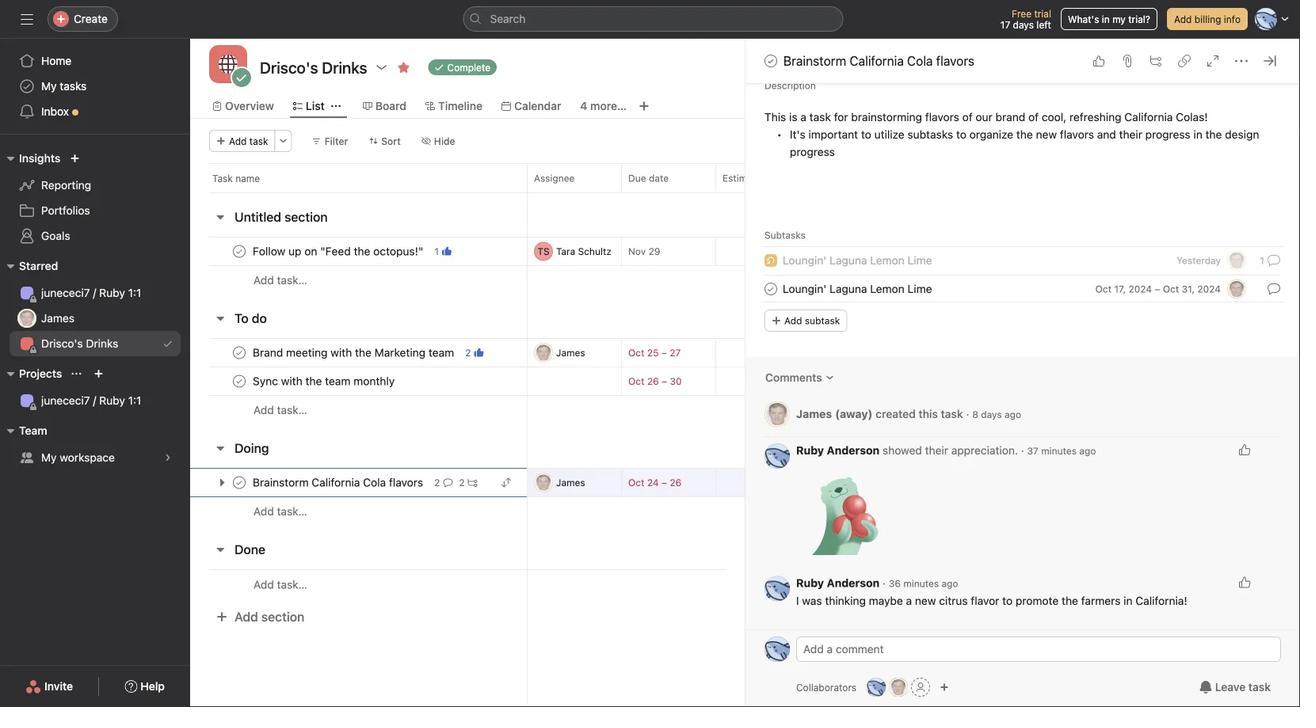 Task type: vqa. For each thing, say whether or not it's contained in the screenshot.
1st the / from the top of the page
yes



Task type: locate. For each thing, give the bounding box(es) containing it.
1 horizontal spatial days
[[1013, 19, 1034, 30]]

ja right yesterday button at top right
[[1232, 255, 1242, 266]]

otter hugging three bouncy balls image
[[796, 466, 892, 561]]

add inside add subtask "button"
[[785, 315, 802, 326]]

2 junececi7 from the top
[[41, 394, 90, 407]]

section down done "button"
[[261, 610, 305, 625]]

my workspace link
[[10, 445, 181, 471]]

anderson up thinking on the right
[[827, 577, 880, 590]]

in inside what's in my trial? button
[[1102, 13, 1110, 25]]

ja inside header to do tree grid
[[538, 347, 549, 359]]

26 inside header to do tree grid
[[647, 376, 659, 387]]

– inside main content
[[1155, 284, 1161, 295]]

task… down brainstorm california cola flavors text box on the bottom left
[[277, 505, 307, 518]]

1 vertical spatial ·
[[1021, 444, 1024, 457]]

ja right 2 button
[[538, 347, 549, 359]]

1 vertical spatial a
[[906, 595, 912, 608]]

section inside "button"
[[261, 610, 305, 625]]

add task… inside header doing tree grid
[[254, 505, 307, 518]]

main content
[[746, 0, 1300, 630]]

insights button
[[0, 149, 61, 168]]

ja for 'ja' "button" on the left of 0 comments. click to go to subtask details and comments image
[[1232, 284, 1242, 295]]

2
[[465, 347, 471, 359]]

a
[[801, 111, 807, 124], [906, 595, 912, 608]]

completed checkbox inside the brand meeting with the marketing team cell
[[230, 344, 249, 363]]

oct left 24
[[628, 477, 645, 489]]

california left cola
[[850, 53, 904, 69]]

add up done "button"
[[254, 505, 274, 518]]

add task… button
[[254, 272, 307, 289], [254, 402, 307, 419], [254, 503, 307, 521], [254, 577, 307, 594]]

add down overview link
[[229, 136, 247, 147]]

section for untitled section
[[285, 210, 328, 225]]

0 horizontal spatial 2024
[[1129, 284, 1152, 295]]

0 vertical spatial junececi7 / ruby 1:1
[[41, 286, 141, 300]]

expand subtask list for the task brainstorm california cola flavors image
[[216, 477, 228, 489]]

junececi7 / ruby 1:1 inside projects element
[[41, 394, 141, 407]]

minutes right 37
[[1041, 446, 1077, 457]]

overview link
[[212, 97, 274, 115]]

james inside button
[[556, 477, 585, 489]]

1 ruby anderson link from the top
[[796, 444, 880, 457]]

task right leave
[[1249, 681, 1271, 694]]

in down colas!
[[1194, 128, 1203, 141]]

goals link
[[10, 223, 181, 249]]

schultz
[[578, 246, 612, 257]]

1 horizontal spatial of
[[1029, 111, 1039, 124]]

completed image
[[762, 52, 781, 71], [230, 344, 249, 363], [230, 372, 249, 391], [230, 473, 249, 493]]

1 horizontal spatial minutes
[[1041, 446, 1077, 457]]

0 vertical spatial section
[[285, 210, 328, 225]]

flavors down the refreshing
[[1060, 128, 1094, 141]]

ago right 37
[[1080, 446, 1096, 457]]

new left the citrus at the right bottom of page
[[915, 595, 936, 608]]

1 junececi7 / ruby 1:1 from the top
[[41, 286, 141, 300]]

header untitled section tree grid
[[190, 237, 1151, 295]]

completed checkbox down the untitled at the left
[[230, 242, 249, 261]]

0 horizontal spatial minutes
[[904, 578, 939, 590]]

3 collapse task list for this section image from the top
[[214, 544, 227, 556]]

ago up the citrus at the right bottom of page
[[942, 578, 959, 590]]

29
[[649, 246, 661, 257]]

follow up on "feed the octopus!" cell
[[190, 237, 528, 266]]

1 horizontal spatial california
[[1125, 111, 1173, 124]]

their inside this is a task for brainstorming flavors of our brand of cool, refreshing california colas! it's important to utilize subtasks to organize the new flavors and their progress in the design progress
[[1119, 128, 1143, 141]]

days inside free trial 17 days left
[[1013, 19, 1034, 30]]

1 my from the top
[[41, 80, 57, 93]]

1 junececi7 / ruby 1:1 link from the top
[[10, 281, 181, 306]]

· for task
[[966, 408, 970, 421]]

0 vertical spatial junececi7 / ruby 1:1 link
[[10, 281, 181, 306]]

their right showed
[[925, 444, 949, 457]]

0 vertical spatial 0 likes. click to like this task image
[[1239, 444, 1251, 456]]

add task… button inside header to do tree grid
[[254, 402, 307, 419]]

2 horizontal spatial in
[[1194, 128, 1203, 141]]

add task… up add section
[[254, 578, 307, 592]]

1 / from the top
[[93, 286, 96, 300]]

0 vertical spatial a
[[801, 111, 807, 124]]

/ up drisco's drinks link
[[93, 286, 96, 300]]

1 vertical spatial junececi7 / ruby 1:1
[[41, 394, 141, 407]]

2 task… from the top
[[277, 404, 307, 417]]

1 horizontal spatial ago
[[1005, 409, 1022, 420]]

1 vertical spatial their
[[925, 444, 949, 457]]

junececi7 down starred
[[41, 286, 90, 300]]

row containing oct 26
[[190, 367, 1151, 396]]

1 horizontal spatial completed image
[[762, 280, 781, 299]]

ago inside 'ruby anderson showed their appreciation. · 37 minutes ago'
[[1080, 446, 1096, 457]]

minutes inside 'ruby anderson showed their appreciation. · 37 minutes ago'
[[1041, 446, 1077, 457]]

0 horizontal spatial progress
[[790, 145, 835, 158]]

add inside add billing info button
[[1174, 13, 1192, 25]]

– left 30
[[662, 376, 667, 387]]

1 vertical spatial completed checkbox
[[762, 280, 781, 299]]

show options image
[[375, 61, 388, 74]]

0 horizontal spatial new
[[915, 595, 936, 608]]

2 horizontal spatial ·
[[1021, 444, 1024, 457]]

0 horizontal spatial of
[[963, 111, 973, 124]]

globe image
[[219, 55, 238, 74]]

ja button left james link
[[765, 402, 790, 427]]

2024 right 17,
[[1129, 284, 1152, 295]]

ruby up 'was'
[[796, 577, 824, 590]]

0 horizontal spatial 26
[[647, 376, 659, 387]]

add or remove collaborators image
[[940, 683, 949, 693]]

·
[[966, 408, 970, 421], [1021, 444, 1024, 457], [883, 577, 886, 590]]

filter button
[[305, 130, 355, 152]]

· for appreciation.
[[1021, 444, 1024, 457]]

1:1 inside starred element
[[128, 286, 141, 300]]

1 1:1 from the top
[[128, 286, 141, 300]]

2 vertical spatial ·
[[883, 577, 886, 590]]

oct 25 – 27
[[628, 347, 681, 359]]

in left my
[[1102, 13, 1110, 25]]

collapse task list for this section image left the untitled at the left
[[214, 211, 227, 223]]

create
[[74, 12, 108, 25]]

add tab image
[[638, 100, 651, 113]]

1 horizontal spatial 26
[[670, 477, 682, 489]]

1 vertical spatial junececi7 / ruby 1:1 link
[[10, 388, 181, 414]]

1 horizontal spatial their
[[1119, 128, 1143, 141]]

completed image for completed checkbox within the brainstorm california cola flavors cell
[[230, 473, 249, 493]]

1 collapse task list for this section image from the top
[[214, 211, 227, 223]]

1:1 up drisco's drinks link
[[128, 286, 141, 300]]

subtasks
[[908, 128, 953, 141]]

leave task
[[1215, 681, 1271, 694]]

show options, current sort, top image
[[72, 369, 81, 379]]

the left farmers
[[1062, 595, 1079, 608]]

Completed checkbox
[[762, 52, 781, 71], [230, 344, 249, 363], [230, 372, 249, 391], [230, 473, 249, 493]]

estimated
[[723, 173, 767, 184]]

1 add task… button from the top
[[254, 272, 307, 289]]

completed image
[[230, 242, 249, 261], [762, 280, 781, 299]]

1 vertical spatial junececi7
[[41, 394, 90, 407]]

task… down sync with the team monthly text box
[[277, 404, 307, 417]]

junececi7 / ruby 1:1 up drisco's drinks link
[[41, 286, 141, 300]]

3 add task… from the top
[[254, 505, 307, 518]]

17,
[[1115, 284, 1126, 295]]

ruby anderson link up thinking on the right
[[796, 577, 880, 590]]

ruby anderson link for ·
[[796, 577, 880, 590]]

1 vertical spatial progress
[[790, 145, 835, 158]]

2 vertical spatial in
[[1124, 595, 1133, 608]]

hide
[[434, 136, 455, 147]]

0 horizontal spatial 1
[[435, 246, 439, 257]]

their right and
[[1119, 128, 1143, 141]]

changes requested image
[[765, 254, 777, 267]]

0 horizontal spatial california
[[850, 53, 904, 69]]

1 2024 from the left
[[1129, 284, 1152, 295]]

ja button right yesterday button at top right
[[1228, 251, 1247, 270]]

my left tasks
[[41, 80, 57, 93]]

2 vertical spatial ago
[[942, 578, 959, 590]]

0 vertical spatial minutes
[[1041, 446, 1077, 457]]

1 vertical spatial in
[[1194, 128, 1203, 141]]

my inside 'teams' "element"
[[41, 451, 57, 464]]

26
[[647, 376, 659, 387], [670, 477, 682, 489]]

0 vertical spatial days
[[1013, 19, 1034, 30]]

of left cool,
[[1029, 111, 1039, 124]]

add task… button for third add task… row from the bottom of the page
[[254, 402, 307, 419]]

the down colas!
[[1206, 128, 1222, 141]]

ago inside james (away) created this task · 8 days ago
[[1005, 409, 1022, 420]]

0 vertical spatial ruby anderson link
[[796, 444, 880, 457]]

is
[[789, 111, 798, 124]]

– for – 30
[[662, 376, 667, 387]]

1 vertical spatial california
[[1125, 111, 1173, 124]]

/
[[93, 286, 96, 300], [93, 394, 96, 407]]

– left 27
[[662, 347, 667, 359]]

attachments: add a file to this task, brainstorm california cola flavors image
[[1121, 55, 1134, 67]]

header doing tree grid
[[190, 468, 1151, 526]]

flavors up the "subtasks"
[[925, 111, 960, 124]]

1 vertical spatial 26
[[670, 477, 682, 489]]

projects element
[[0, 360, 190, 417]]

0 horizontal spatial their
[[925, 444, 949, 457]]

4 task… from the top
[[277, 578, 307, 592]]

2024 right the 31,
[[1198, 284, 1221, 295]]

add task… up "done"
[[254, 505, 307, 518]]

to left organize
[[956, 128, 967, 141]]

0 horizontal spatial a
[[801, 111, 807, 124]]

2 add task… button from the top
[[254, 402, 307, 419]]

add task… button up add section
[[254, 577, 307, 594]]

done button
[[235, 536, 265, 564]]

promote
[[1016, 595, 1059, 608]]

junececi7 down 'show options, current sort, top' icon
[[41, 394, 90, 407]]

in right farmers
[[1124, 595, 1133, 608]]

1 vertical spatial minutes
[[904, 578, 939, 590]]

2 ruby anderson link from the top
[[796, 577, 880, 590]]

task… down follow up on "feed the octopus!" text box
[[277, 274, 307, 287]]

oct left the 25
[[628, 347, 645, 359]]

1 horizontal spatial 1
[[1260, 255, 1265, 266]]

2 0 likes. click to like this task image from the top
[[1239, 577, 1251, 589]]

collaborators
[[796, 682, 857, 693]]

0 vertical spatial completed image
[[230, 242, 249, 261]]

0 horizontal spatial days
[[981, 409, 1002, 420]]

1 vertical spatial /
[[93, 394, 96, 407]]

sync with the team monthly cell
[[190, 367, 528, 396]]

the
[[1017, 128, 1033, 141], [1206, 128, 1222, 141], [1062, 595, 1079, 608]]

reporting
[[41, 179, 91, 192]]

oct left 17,
[[1096, 284, 1112, 295]]

my inside the global element
[[41, 80, 57, 93]]

collapse task list for this section image
[[214, 442, 227, 455]]

1 vertical spatial days
[[981, 409, 1002, 420]]

minutes right "36"
[[904, 578, 939, 590]]

task… inside header doing tree grid
[[277, 505, 307, 518]]

task… inside header to do tree grid
[[277, 404, 307, 417]]

· left 8
[[966, 408, 970, 421]]

1 horizontal spatial 2024
[[1198, 284, 1221, 295]]

ja down the starred dropdown button
[[22, 313, 32, 324]]

anderson down (away)
[[827, 444, 880, 457]]

Approval Name text field
[[783, 252, 932, 269]]

1 vertical spatial new
[[915, 595, 936, 608]]

ja inside starred element
[[22, 313, 32, 324]]

26 inside header doing tree grid
[[670, 477, 682, 489]]

0 vertical spatial ·
[[966, 408, 970, 421]]

the down brand
[[1017, 128, 1033, 141]]

section inside button
[[285, 210, 328, 225]]

list
[[306, 99, 325, 113]]

2 1:1 from the top
[[128, 394, 141, 407]]

add task… button inside header untitled section tree grid
[[254, 272, 307, 289]]

move tasks between sections image
[[502, 478, 511, 488]]

4 add task… button from the top
[[254, 577, 307, 594]]

2 button
[[462, 345, 487, 361]]

junececi7 / ruby 1:1 down the new project or portfolio image
[[41, 394, 141, 407]]

name
[[235, 173, 260, 184]]

0 vertical spatial california
[[850, 53, 904, 69]]

2 junececi7 / ruby 1:1 from the top
[[41, 394, 141, 407]]

overview
[[225, 99, 274, 113]]

what's in my trial? button
[[1061, 8, 1158, 30]]

search list box
[[463, 6, 844, 32]]

1 horizontal spatial new
[[1036, 128, 1057, 141]]

1:1 inside projects element
[[128, 394, 141, 407]]

1 anderson from the top
[[827, 444, 880, 457]]

completed image down the untitled at the left
[[230, 242, 249, 261]]

in
[[1102, 13, 1110, 25], [1194, 128, 1203, 141], [1124, 595, 1133, 608]]

1 junececi7 from the top
[[41, 286, 90, 300]]

2 vertical spatial collapse task list for this section image
[[214, 544, 227, 556]]

progress down colas!
[[1146, 128, 1191, 141]]

2 / from the top
[[93, 394, 96, 407]]

ago for created this task
[[1005, 409, 1022, 420]]

of
[[963, 111, 973, 124], [1029, 111, 1039, 124]]

cola
[[907, 53, 933, 69]]

2 anderson from the top
[[827, 577, 880, 590]]

0 vertical spatial progress
[[1146, 128, 1191, 141]]

trial?
[[1129, 13, 1151, 25]]

add left billing
[[1174, 13, 1192, 25]]

progress down it's
[[790, 145, 835, 158]]

0 vertical spatial junececi7
[[41, 286, 90, 300]]

for
[[834, 111, 848, 124]]

1 vertical spatial ago
[[1080, 446, 1096, 457]]

my for my tasks
[[41, 80, 57, 93]]

ja
[[1232, 255, 1242, 266], [1232, 284, 1242, 295], [22, 313, 32, 324], [538, 347, 549, 359], [772, 409, 783, 420], [894, 682, 904, 693]]

task… up add section
[[277, 578, 307, 592]]

days right 8
[[981, 409, 1002, 420]]

ago inside ruby anderson · 36 minutes ago
[[942, 578, 959, 590]]

0 horizontal spatial ·
[[883, 577, 886, 590]]

(away)
[[835, 408, 873, 421]]

3 task… from the top
[[277, 505, 307, 518]]

add inside "add section" "button"
[[235, 610, 258, 625]]

more actions for this task image
[[1235, 55, 1248, 67]]

0 vertical spatial 1:1
[[128, 286, 141, 300]]

1:1 for 2nd the junececi7 / ruby 1:1 link from the bottom
[[128, 286, 141, 300]]

junececi7 / ruby 1:1 inside starred element
[[41, 286, 141, 300]]

0 comments. click to go to subtask details and comments image
[[1268, 283, 1281, 296]]

global element
[[0, 39, 190, 134]]

add inside add task button
[[229, 136, 247, 147]]

0 horizontal spatial completed image
[[230, 242, 249, 261]]

was
[[802, 595, 822, 608]]

of left our
[[963, 111, 973, 124]]

oct inside header doing tree grid
[[628, 477, 645, 489]]

completed image inside the brand meeting with the marketing team cell
[[230, 344, 249, 363]]

1 vertical spatial ruby anderson link
[[796, 577, 880, 590]]

add task… button up do
[[254, 272, 307, 289]]

0 horizontal spatial in
[[1102, 13, 1110, 25]]

board
[[375, 99, 407, 113]]

collapse task list for this section image left done "button"
[[214, 544, 227, 556]]

add up doing button
[[254, 404, 274, 417]]

row containing james
[[190, 468, 1151, 498]]

· left "36"
[[883, 577, 886, 590]]

ja button
[[1228, 251, 1247, 270], [1228, 280, 1247, 299], [765, 402, 790, 427], [889, 678, 908, 697]]

projects
[[19, 367, 62, 380]]

done
[[235, 542, 265, 557]]

0 vertical spatial collapse task list for this section image
[[214, 211, 227, 223]]

invite button
[[15, 673, 83, 701]]

ja left 0 comments. click to go to subtask details and comments image
[[1232, 284, 1242, 295]]

section for add section
[[261, 610, 305, 625]]

add task… up doing button
[[254, 404, 307, 417]]

add task… for 4th add task… row
[[254, 578, 307, 592]]

2 add task… row from the top
[[190, 395, 1151, 425]]

tab actions image
[[331, 101, 341, 111]]

0 vertical spatial new
[[1036, 128, 1057, 141]]

add inside header doing tree grid
[[254, 505, 274, 518]]

1 vertical spatial section
[[261, 610, 305, 625]]

– left the 31,
[[1155, 284, 1161, 295]]

tara schultz
[[556, 246, 612, 257]]

ruby inside starred element
[[99, 286, 125, 300]]

days right 17
[[1013, 19, 1034, 30]]

ruby down the new project or portfolio image
[[99, 394, 125, 407]]

completed image inside brainstorm california cola flavors cell
[[230, 473, 249, 493]]

ja left add or remove collaborators icon
[[894, 682, 904, 693]]

1 vertical spatial 1:1
[[128, 394, 141, 407]]

1 vertical spatial my
[[41, 451, 57, 464]]

section up follow up on "feed the octopus!" text box
[[285, 210, 328, 225]]

add up "add section" "button"
[[254, 578, 274, 592]]

/ down the new project or portfolio image
[[93, 394, 96, 407]]

add task…
[[254, 274, 307, 287], [254, 404, 307, 417], [254, 505, 307, 518], [254, 578, 307, 592]]

remove from starred image
[[397, 61, 410, 74]]

completed checkbox down changes requested image
[[762, 280, 781, 299]]

0 vertical spatial my
[[41, 80, 57, 93]]

to right flavor
[[1003, 595, 1013, 608]]

task left for
[[810, 111, 831, 124]]

junececi7 / ruby 1:1 link up drisco's drinks link
[[10, 281, 181, 306]]

1 inside button
[[435, 246, 439, 257]]

nov
[[628, 246, 646, 257]]

2 junececi7 / ruby 1:1 link from the top
[[10, 388, 181, 414]]

1 task… from the top
[[277, 274, 307, 287]]

1 vertical spatial collapse task list for this section image
[[214, 312, 227, 325]]

add up do
[[254, 274, 274, 287]]

progress
[[1146, 128, 1191, 141], [790, 145, 835, 158]]

Sync with the team monthly text field
[[250, 374, 400, 389]]

ruby anderson link down (away)
[[796, 444, 880, 457]]

and
[[1097, 128, 1116, 141]]

0 vertical spatial completed checkbox
[[230, 242, 249, 261]]

37
[[1027, 446, 1039, 457]]

untitled section
[[235, 210, 328, 225]]

2 horizontal spatial the
[[1206, 128, 1222, 141]]

1 horizontal spatial in
[[1124, 595, 1133, 608]]

– inside header doing tree grid
[[662, 477, 667, 489]]

Completed checkbox
[[230, 242, 249, 261], [762, 280, 781, 299]]

my workspace
[[41, 451, 115, 464]]

nov 29
[[628, 246, 661, 257]]

james (away) created this task · 8 days ago
[[796, 408, 1022, 421]]

0 horizontal spatial completed checkbox
[[230, 242, 249, 261]]

oct 26 – 30
[[628, 376, 682, 387]]

1 horizontal spatial to
[[956, 128, 967, 141]]

0 vertical spatial ago
[[1005, 409, 1022, 420]]

17
[[1001, 19, 1011, 30]]

james
[[41, 312, 75, 325], [556, 347, 585, 359], [796, 408, 832, 421], [556, 477, 585, 489]]

ago
[[1005, 409, 1022, 420], [1080, 446, 1096, 457], [942, 578, 959, 590]]

add inside header to do tree grid
[[254, 404, 274, 417]]

filter
[[325, 136, 348, 147]]

1 0 likes. click to like this task image from the top
[[1239, 444, 1251, 456]]

oct for oct 17, 2024 – oct 31, 2024
[[1096, 284, 1112, 295]]

add task… row
[[190, 265, 1151, 295], [190, 395, 1151, 425], [190, 497, 1151, 526], [190, 570, 1151, 600]]

0 vertical spatial 26
[[647, 376, 659, 387]]

add task… up do
[[254, 274, 307, 287]]

task… inside header untitled section tree grid
[[277, 274, 307, 287]]

0 likes. click to like this task image
[[1093, 55, 1105, 67]]

2 horizontal spatial ago
[[1080, 446, 1096, 457]]

0 likes. click to like this task image for ago
[[1239, 577, 1251, 589]]

my
[[41, 80, 57, 93], [41, 451, 57, 464]]

flavors right cola
[[936, 53, 975, 69]]

new inside this is a task for brainstorming flavors of our brand of cool, refreshing california colas! it's important to utilize subtasks to organize the new flavors and their progress in the design progress
[[1036, 128, 1057, 141]]

1 add task… from the top
[[254, 274, 307, 287]]

ruby anderson link for showed
[[796, 444, 880, 457]]

hide button
[[414, 130, 462, 152]]

3 add task… button from the top
[[254, 503, 307, 521]]

4 add task… from the top
[[254, 578, 307, 592]]

to left the utilize
[[861, 128, 872, 141]]

26 right 24
[[670, 477, 682, 489]]

0 vertical spatial /
[[93, 286, 96, 300]]

1 link
[[1256, 250, 1294, 272]]

completed image inside sync with the team monthly cell
[[230, 372, 249, 391]]

1 horizontal spatial ·
[[966, 408, 970, 421]]

task left 8
[[941, 408, 963, 421]]

section
[[285, 210, 328, 225], [261, 610, 305, 625]]

1
[[435, 246, 439, 257], [1260, 255, 1265, 266]]

4
[[580, 99, 588, 113]]

collapse task list for this section image
[[214, 211, 227, 223], [214, 312, 227, 325], [214, 544, 227, 556]]

0 vertical spatial their
[[1119, 128, 1143, 141]]

brand
[[996, 111, 1026, 124]]

add task… inside header to do tree grid
[[254, 404, 307, 417]]

workspace
[[60, 451, 115, 464]]

new image
[[70, 154, 80, 163]]

add task… inside header untitled section tree grid
[[254, 274, 307, 287]]

completed image for completed checkbox in brainstorm california cola flavors dialog
[[762, 52, 781, 71]]

add task… button up doing button
[[254, 402, 307, 419]]

1:1 up 'teams' "element"
[[128, 394, 141, 407]]

i
[[796, 595, 799, 608]]

1 vertical spatial anderson
[[827, 577, 880, 590]]

collapse task list for this section image left to
[[214, 312, 227, 325]]

junececi7 / ruby 1:1 link inside projects element
[[10, 388, 181, 414]]

due
[[628, 173, 646, 184]]

add left subtask
[[785, 315, 802, 326]]

1 vertical spatial 0 likes. click to like this task image
[[1239, 577, 1251, 589]]

2 my from the top
[[41, 451, 57, 464]]

drisco's drinks
[[260, 58, 367, 76]]

0 vertical spatial anderson
[[827, 444, 880, 457]]

row
[[190, 163, 1151, 193], [209, 192, 1132, 193], [190, 237, 1151, 266], [190, 338, 1151, 368], [190, 367, 1151, 396], [190, 468, 1151, 498]]

oct for oct 24 – 26
[[628, 477, 645, 489]]

california left colas!
[[1125, 111, 1173, 124]]

0 likes. click to like this task image
[[1239, 444, 1251, 456], [1239, 577, 1251, 589]]

1 horizontal spatial completed checkbox
[[762, 280, 781, 299]]

help
[[140, 680, 165, 693]]

completed image down changes requested image
[[762, 280, 781, 299]]

1 horizontal spatial progress
[[1146, 128, 1191, 141]]

important
[[809, 128, 858, 141]]

portfolios
[[41, 204, 90, 217]]

0 vertical spatial in
[[1102, 13, 1110, 25]]

collapse task list for this section image for untitled section
[[214, 211, 227, 223]]

0 horizontal spatial ago
[[942, 578, 959, 590]]

a right is
[[801, 111, 807, 124]]

/ inside starred element
[[93, 286, 96, 300]]

task… for "add task…" button in header untitled section tree grid
[[277, 274, 307, 287]]

1:1
[[128, 286, 141, 300], [128, 394, 141, 407]]

26 left 30
[[647, 376, 659, 387]]

ago right 8
[[1005, 409, 1022, 420]]

2 add task… from the top
[[254, 404, 307, 417]]

1 inside main content
[[1260, 255, 1265, 266]]

billing
[[1195, 13, 1222, 25]]

add task… button up "done"
[[254, 503, 307, 521]]

see details, my workspace image
[[163, 453, 173, 463]]

it's
[[790, 128, 806, 141]]

add down done "button"
[[235, 610, 258, 625]]

add task… button inside header doing tree grid
[[254, 503, 307, 521]]

task… for "add task…" button inside the header to do tree grid
[[277, 404, 307, 417]]

new project or portfolio image
[[94, 369, 103, 379]]

Task Name text field
[[783, 281, 932, 298]]



Task type: describe. For each thing, give the bounding box(es) containing it.
0 likes. click to like this task image for ·
[[1239, 444, 1251, 456]]

close details image
[[1264, 55, 1277, 67]]

ruby anderson showed their appreciation. · 37 minutes ago
[[796, 444, 1096, 457]]

my tasks
[[41, 80, 87, 93]]

calendar link
[[502, 97, 561, 115]]

starred element
[[0, 252, 190, 360]]

california!
[[1136, 595, 1188, 608]]

full screen image
[[1207, 55, 1220, 67]]

row containing task name
[[190, 163, 1151, 193]]

task inside this is a task for brainstorming flavors of our brand of cool, refreshing california colas! it's important to utilize subtasks to organize the new flavors and their progress in the design progress
[[810, 111, 831, 124]]

starred button
[[0, 257, 58, 276]]

task… for 4th add task… row "add task…" button
[[277, 578, 307, 592]]

junececi7 inside starred element
[[41, 286, 90, 300]]

leave
[[1215, 681, 1246, 694]]

comments button
[[755, 364, 845, 392]]

doing button
[[235, 434, 269, 463]]

header to do tree grid
[[190, 338, 1151, 425]]

2 2024 from the left
[[1198, 284, 1221, 295]]

2 horizontal spatial to
[[1003, 595, 1013, 608]]

invite
[[44, 680, 73, 693]]

add inside header untitled section tree grid
[[254, 274, 274, 287]]

task… for "add task…" button in the header doing tree grid
[[277, 505, 307, 518]]

add task… button for fourth add task… row from the bottom
[[254, 272, 307, 289]]

list link
[[293, 97, 325, 115]]

main content containing this is a task for brainstorming flavors of our brand of cool, refreshing california colas!
[[746, 0, 1300, 630]]

brainstorm california cola flavors cell
[[190, 468, 528, 498]]

brand meeting with the marketing team cell
[[190, 338, 528, 368]]

30
[[670, 376, 682, 387]]

/ inside projects element
[[93, 394, 96, 407]]

row containing 2
[[190, 338, 1151, 368]]

oct for oct 26 – 30
[[628, 376, 645, 387]]

collapse task list for this section image for done
[[214, 544, 227, 556]]

description
[[765, 80, 816, 91]]

2 of from the left
[[1029, 111, 1039, 124]]

sort
[[381, 136, 401, 147]]

3 add task… row from the top
[[190, 497, 1151, 526]]

1 button
[[431, 244, 455, 260]]

tara
[[556, 246, 575, 257]]

board link
[[363, 97, 407, 115]]

maybe
[[869, 595, 903, 608]]

1 vertical spatial flavors
[[925, 111, 960, 124]]

2 vertical spatial flavors
[[1060, 128, 1094, 141]]

add task… for fourth add task… row from the bottom
[[254, 274, 307, 287]]

completed checkbox inside main content
[[762, 280, 781, 299]]

utilize
[[875, 128, 905, 141]]

completed image inside follow up on "feed the octopus!" cell
[[230, 242, 249, 261]]

info
[[1224, 13, 1241, 25]]

– for – 27
[[662, 347, 667, 359]]

Brainstorm California Cola flavors text field
[[250, 475, 428, 491]]

2 subtasks image
[[468, 478, 478, 488]]

add subtask
[[785, 315, 840, 326]]

0 vertical spatial flavors
[[936, 53, 975, 69]]

cool,
[[1042, 111, 1067, 124]]

drisco's
[[41, 337, 83, 350]]

add task… for third add task… row from the bottom of the page
[[254, 404, 307, 417]]

subtasks
[[765, 230, 806, 241]]

completed image for completed checkbox inside the the brand meeting with the marketing team cell
[[230, 344, 249, 363]]

row containing 1
[[190, 237, 1151, 266]]

flavor
[[971, 595, 1000, 608]]

colas!
[[1176, 111, 1208, 124]]

ruby inside projects element
[[99, 394, 125, 407]]

a inside this is a task for brainstorming flavors of our brand of cool, refreshing california colas! it's important to utilize subtasks to organize the new flavors and their progress in the design progress
[[801, 111, 807, 124]]

25
[[647, 347, 659, 359]]

assignee
[[534, 173, 575, 184]]

brainstorm
[[784, 53, 847, 69]]

task left 'more actions' icon
[[250, 136, 268, 147]]

days inside james (away) created this task · 8 days ago
[[981, 409, 1002, 420]]

do
[[252, 311, 267, 326]]

teams element
[[0, 417, 190, 474]]

brainstorming
[[851, 111, 922, 124]]

james link
[[796, 408, 832, 421]]

help button
[[114, 673, 175, 701]]

this
[[765, 111, 786, 124]]

1 horizontal spatial a
[[906, 595, 912, 608]]

this is a task for brainstorming flavors of our brand of cool, refreshing california colas! it's important to utilize subtasks to organize the new flavors and their progress in the design progress
[[765, 111, 1263, 158]]

completed checkbox inside brainstorm california cola flavors dialog
[[762, 52, 781, 71]]

in inside this is a task for brainstorming flavors of our brand of cool, refreshing california colas! it's important to utilize subtasks to organize the new flavors and their progress in the design progress
[[1194, 128, 1203, 141]]

add section
[[235, 610, 305, 625]]

0 horizontal spatial the
[[1017, 128, 1033, 141]]

description document
[[747, 109, 1281, 161]]

my tasks link
[[10, 74, 181, 99]]

yesterday
[[1177, 255, 1221, 266]]

completed checkbox inside sync with the team monthly cell
[[230, 372, 249, 391]]

add task… button for second add task… row from the bottom of the page
[[254, 503, 307, 521]]

1 vertical spatial completed image
[[762, 280, 781, 299]]

hide sidebar image
[[21, 13, 33, 25]]

complete button
[[421, 56, 504, 78]]

citrus
[[939, 595, 968, 608]]

to do button
[[235, 304, 267, 333]]

anderson for showed
[[827, 444, 880, 457]]

to
[[235, 311, 249, 326]]

oct 17, 2024 – oct 31, 2024
[[1096, 284, 1221, 295]]

more actions image
[[279, 136, 288, 146]]

add billing info button
[[1167, 8, 1248, 30]]

search button
[[463, 6, 844, 32]]

copy task link image
[[1178, 55, 1191, 67]]

2 comments image
[[443, 478, 453, 488]]

2 collapse task list for this section image from the top
[[214, 312, 227, 325]]

my
[[1113, 13, 1126, 25]]

oct 24 – 26
[[628, 477, 682, 489]]

ruby down james link
[[796, 444, 824, 457]]

ruby anderson · 36 minutes ago
[[796, 577, 959, 590]]

create button
[[48, 6, 118, 32]]

yesterday button
[[1177, 255, 1221, 266]]

team button
[[0, 422, 47, 441]]

add section button
[[209, 603, 311, 632]]

timeline link
[[426, 97, 483, 115]]

inbox
[[41, 105, 69, 118]]

0 horizontal spatial to
[[861, 128, 872, 141]]

ago for showed their appreciation.
[[1080, 446, 1096, 457]]

1:1 for the junececi7 / ruby 1:1 link within projects element
[[128, 394, 141, 407]]

1 of from the left
[[963, 111, 973, 124]]

trial
[[1034, 8, 1052, 19]]

minutes inside ruby anderson · 36 minutes ago
[[904, 578, 939, 590]]

ja for 'ja' "button" left of james link
[[772, 409, 783, 420]]

tasks
[[60, 80, 87, 93]]

anderson for ·
[[827, 577, 880, 590]]

goals
[[41, 229, 70, 242]]

james inside header to do tree grid
[[556, 347, 585, 359]]

estimated time
[[723, 173, 789, 184]]

4 more… button
[[580, 97, 627, 115]]

ja button left 0 comments. click to go to subtask details and comments image
[[1228, 280, 1247, 299]]

james inside main content
[[796, 408, 832, 421]]

brainstorm california cola flavors dialog
[[746, 0, 1300, 708]]

Follow up on "Feed the octopus!" text field
[[250, 244, 428, 260]]

reporting link
[[10, 173, 181, 198]]

oct for oct 25 – 27
[[628, 347, 645, 359]]

completed checkbox inside brainstorm california cola flavors cell
[[230, 473, 249, 493]]

1 add task… row from the top
[[190, 265, 1151, 295]]

completed checkbox inside follow up on "feed the octopus!" cell
[[230, 242, 249, 261]]

1 horizontal spatial the
[[1062, 595, 1079, 608]]

james inside starred element
[[41, 312, 75, 325]]

ja button left add or remove collaborators icon
[[889, 678, 908, 697]]

add task… for second add task… row from the bottom of the page
[[254, 505, 307, 518]]

4 more…
[[580, 99, 627, 113]]

refreshing
[[1070, 111, 1122, 124]]

– for – 26
[[662, 477, 667, 489]]

california inside this is a task for brainstorming flavors of our brand of cool, refreshing california colas! it's important to utilize subtasks to organize the new flavors and their progress in the design progress
[[1125, 111, 1173, 124]]

8
[[973, 409, 979, 420]]

our
[[976, 111, 993, 124]]

31,
[[1182, 284, 1195, 295]]

insights element
[[0, 144, 190, 252]]

starred
[[19, 260, 58, 273]]

due date
[[628, 173, 669, 184]]

oct left the 31,
[[1163, 284, 1179, 295]]

ja for 'ja' "button" to the left of add or remove collaborators icon
[[894, 682, 904, 693]]

ja for 'ja' "button" on the right of yesterday button at top right
[[1232, 255, 1242, 266]]

home
[[41, 54, 72, 67]]

Brand meeting with the Marketing team text field
[[250, 345, 459, 361]]

my for my workspace
[[41, 451, 57, 464]]

portfolios link
[[10, 198, 181, 223]]

4 add task… row from the top
[[190, 570, 1151, 600]]

appreciation.
[[952, 444, 1018, 457]]

junececi7 inside projects element
[[41, 394, 90, 407]]

subtask
[[805, 315, 840, 326]]

completed image for completed checkbox inside sync with the team monthly cell
[[230, 372, 249, 391]]

add subtask image
[[1150, 55, 1163, 67]]

ts
[[538, 246, 550, 257]]

doing
[[235, 441, 269, 456]]

comments
[[766, 371, 822, 384]]

sort button
[[362, 130, 408, 152]]

brainstorm california cola flavors
[[784, 53, 975, 69]]

add task… button for 4th add task… row
[[254, 577, 307, 594]]

36
[[889, 578, 901, 590]]

free trial 17 days left
[[1001, 8, 1052, 30]]

what's in my trial?
[[1068, 13, 1151, 25]]

add subtask button
[[765, 310, 847, 332]]

task name
[[212, 173, 260, 184]]

drisco's drinks link
[[10, 331, 181, 357]]



